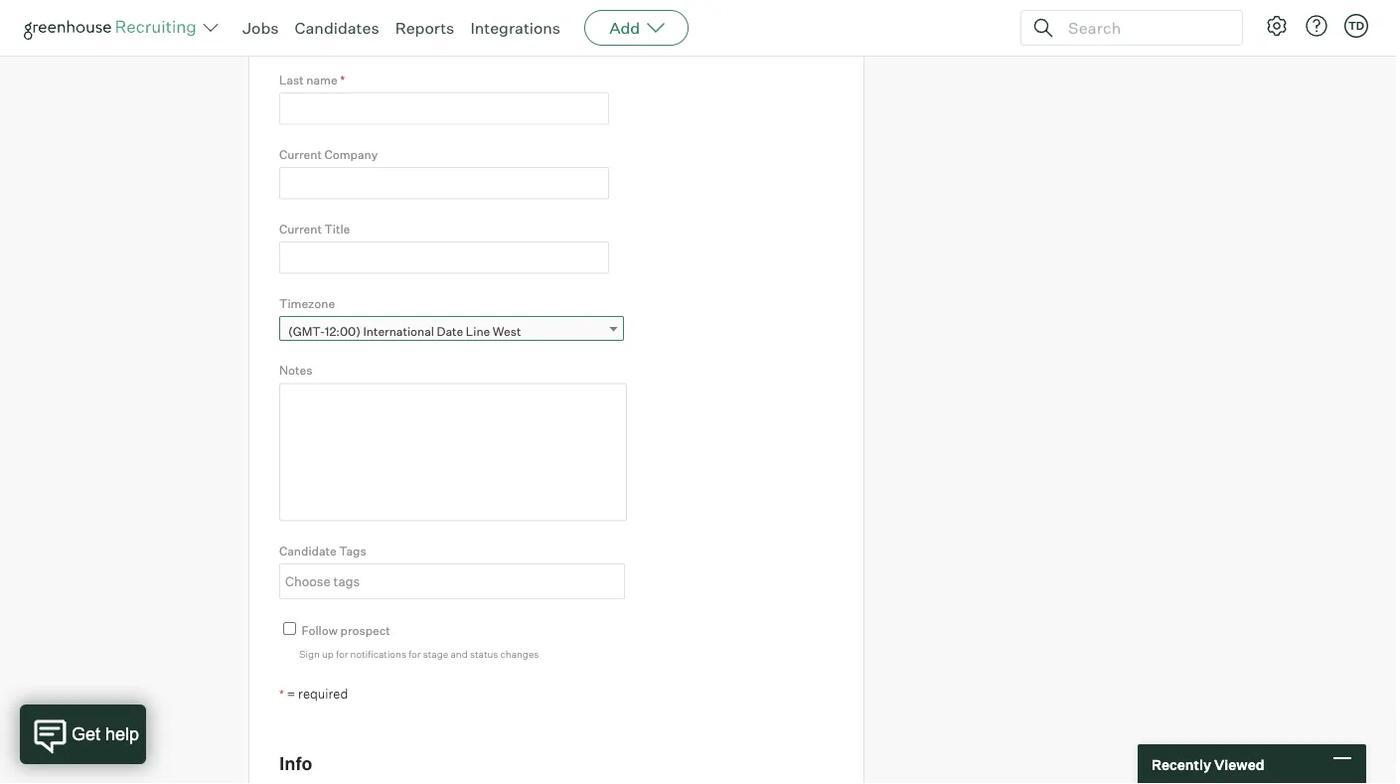 Task type: locate. For each thing, give the bounding box(es) containing it.
None text field
[[279, 18, 609, 50], [279, 93, 609, 125], [279, 167, 609, 199], [280, 565, 619, 597], [279, 18, 609, 50], [279, 93, 609, 125], [279, 167, 609, 199], [280, 565, 619, 597]]

jobs
[[242, 18, 279, 38]]

viewed
[[1214, 756, 1265, 773]]

* right name
[[340, 72, 345, 87]]

candidates
[[295, 18, 379, 38]]

1 horizontal spatial for
[[409, 648, 421, 660]]

12:00)
[[325, 323, 361, 338]]

* = required
[[279, 685, 348, 701]]

up
[[322, 648, 334, 660]]

1 vertical spatial *
[[279, 686, 284, 701]]

follow prospect
[[302, 623, 390, 638]]

2 for from the left
[[409, 648, 421, 660]]

reports
[[395, 18, 455, 38]]

timezone
[[279, 295, 335, 310]]

current title
[[279, 221, 350, 236]]

notifications
[[350, 648, 406, 660]]

recently viewed
[[1152, 756, 1265, 773]]

and
[[451, 648, 468, 660]]

notes
[[279, 363, 312, 377]]

*
[[340, 72, 345, 87], [279, 686, 284, 701]]

stage
[[423, 648, 448, 660]]

(gmt-12:00) international date line west link
[[279, 316, 624, 345]]

2 current from the top
[[279, 221, 322, 236]]

1 vertical spatial current
[[279, 221, 322, 236]]

Search text field
[[1063, 13, 1224, 42]]

last name *
[[279, 72, 345, 87]]

(gmt-
[[288, 323, 325, 338]]

prospect
[[340, 623, 390, 638]]

current left title
[[279, 221, 322, 236]]

add button
[[584, 10, 689, 46]]

last
[[279, 72, 304, 87]]

Follow prospect checkbox
[[283, 622, 296, 635]]

current company
[[279, 147, 378, 161]]

0 vertical spatial current
[[279, 147, 322, 161]]

for right the up
[[336, 648, 348, 660]]

company
[[324, 147, 378, 161]]

for
[[336, 648, 348, 660], [409, 648, 421, 660]]

current left company
[[279, 147, 322, 161]]

sign up for notifications for stage and status changes
[[299, 648, 539, 660]]

add
[[609, 18, 640, 38]]

integrations
[[470, 18, 561, 38]]

None text field
[[279, 241, 609, 274]]

0 vertical spatial *
[[340, 72, 345, 87]]

current for current company
[[279, 147, 322, 161]]

=
[[287, 685, 295, 701]]

changes
[[500, 648, 539, 660]]

1 current from the top
[[279, 147, 322, 161]]

reports link
[[395, 18, 455, 38]]

* left the =
[[279, 686, 284, 701]]

west
[[493, 323, 521, 338]]

for left 'stage'
[[409, 648, 421, 660]]

sign
[[299, 648, 320, 660]]

0 horizontal spatial for
[[336, 648, 348, 660]]

current
[[279, 147, 322, 161], [279, 221, 322, 236]]

title
[[324, 221, 350, 236]]

international
[[363, 323, 434, 338]]

0 horizontal spatial *
[[279, 686, 284, 701]]



Task type: vqa. For each thing, say whether or not it's contained in the screenshot.
Activity
no



Task type: describe. For each thing, give the bounding box(es) containing it.
recently
[[1152, 756, 1211, 773]]

info
[[279, 752, 312, 774]]

name
[[306, 72, 338, 87]]

date
[[437, 323, 463, 338]]

(gmt-12:00) international date line west
[[288, 323, 521, 338]]

follow
[[302, 623, 338, 638]]

current for current title
[[279, 221, 322, 236]]

jobs link
[[242, 18, 279, 38]]

* inside * = required
[[279, 686, 284, 701]]

greenhouse recruiting image
[[24, 16, 203, 40]]

td button
[[1345, 14, 1368, 38]]

tags
[[339, 543, 366, 558]]

integrations link
[[470, 18, 561, 38]]

td
[[1348, 19, 1365, 32]]

candidate
[[279, 543, 337, 558]]

1 horizontal spatial *
[[340, 72, 345, 87]]

Notes text field
[[279, 383, 627, 521]]

configure image
[[1265, 14, 1289, 38]]

status
[[470, 648, 498, 660]]

required
[[298, 685, 348, 701]]

1 for from the left
[[336, 648, 348, 660]]

candidates link
[[295, 18, 379, 38]]

candidate tags
[[279, 543, 366, 558]]

line
[[466, 323, 490, 338]]

td button
[[1341, 10, 1372, 42]]



